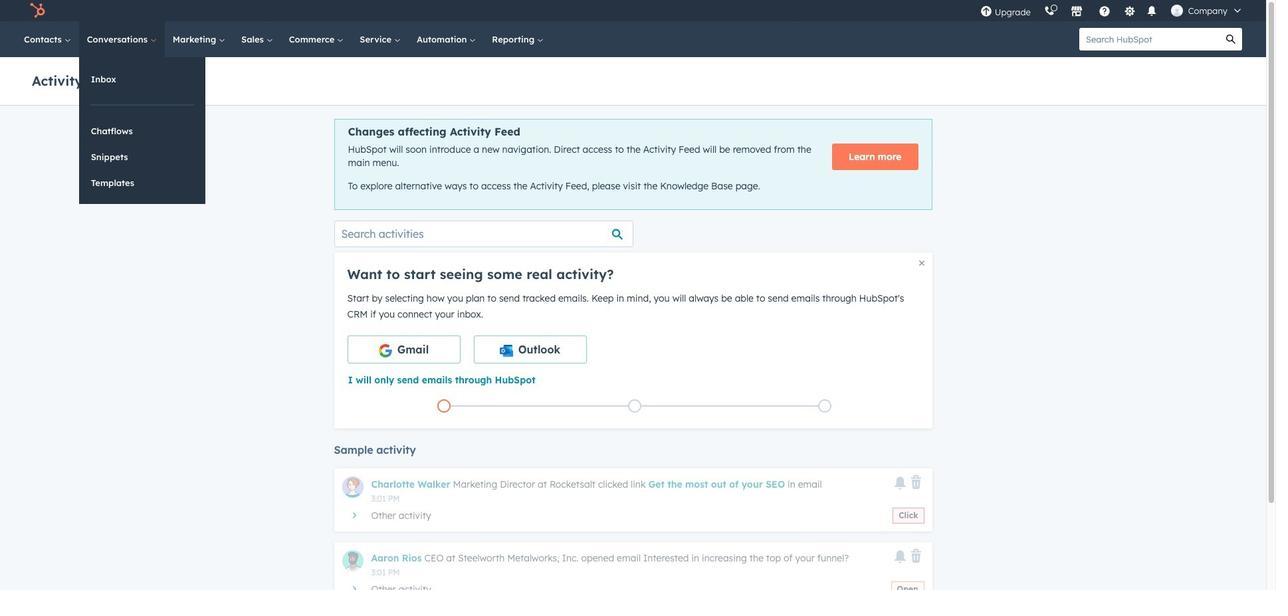Task type: vqa. For each thing, say whether or not it's contained in the screenshot.
onboarding.steps.sendTrackedEmailInGmail.title icon
yes



Task type: describe. For each thing, give the bounding box(es) containing it.
conversations menu
[[79, 57, 205, 204]]

marketplaces image
[[1071, 6, 1083, 18]]

jacob simon image
[[1171, 5, 1183, 17]]



Task type: locate. For each thing, give the bounding box(es) containing it.
None checkbox
[[347, 336, 460, 364], [474, 336, 587, 364], [347, 336, 460, 364], [474, 336, 587, 364]]

Search HubSpot search field
[[1080, 28, 1220, 51]]

menu
[[974, 0, 1251, 21]]

onboarding.steps.finalstep.title image
[[822, 403, 829, 410]]

Search activities search field
[[334, 221, 633, 247]]

list
[[349, 397, 921, 415]]

close image
[[919, 260, 925, 266]]

onboarding.steps.sendtrackedemailingmail.title image
[[631, 403, 638, 410]]



